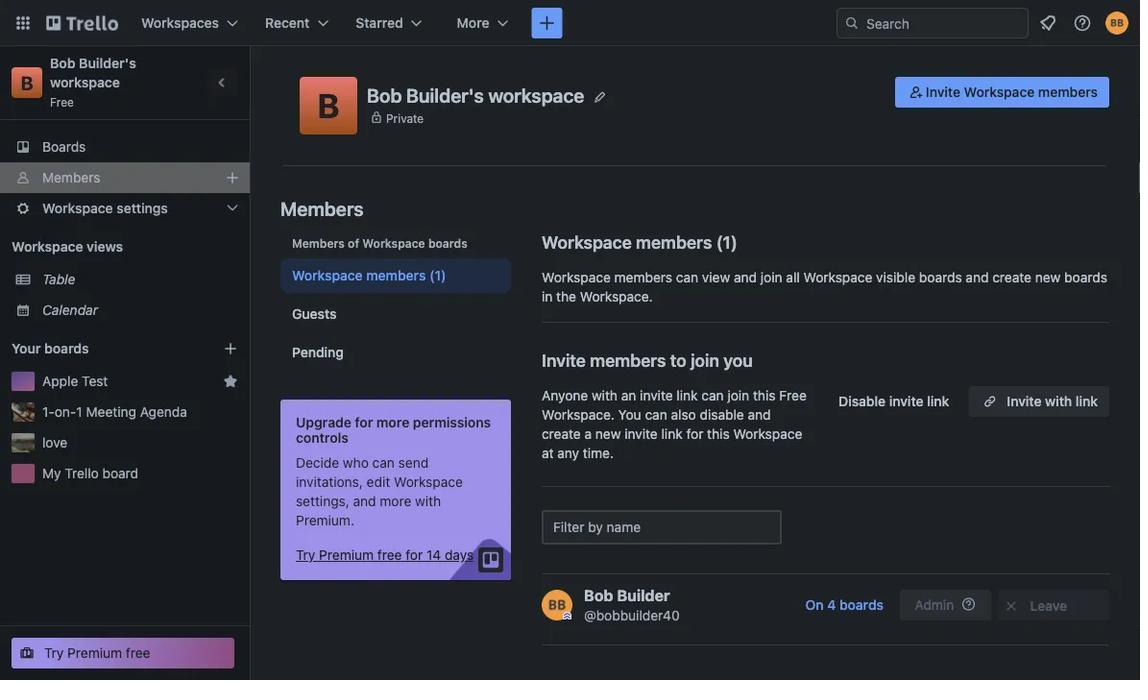 Task type: vqa. For each thing, say whether or not it's contained in the screenshot.
any
yes



Task type: locate. For each thing, give the bounding box(es) containing it.
1 vertical spatial create
[[542, 426, 581, 442]]

1 vertical spatial members
[[281, 197, 364, 220]]

workspace members up the
[[542, 232, 713, 252]]

invite down you
[[625, 426, 658, 442]]

builder's for bob builder's workspace
[[407, 84, 484, 106]]

can up disable
[[702, 388, 724, 404]]

for left the 14
[[406, 547, 423, 563]]

join up disable
[[728, 388, 750, 404]]

in
[[542, 289, 553, 305]]

also
[[671, 407, 697, 423]]

with for invite
[[1046, 394, 1073, 409]]

0 horizontal spatial for
[[355, 415, 373, 431]]

workspace settings
[[42, 200, 168, 216]]

0 horizontal spatial join
[[691, 350, 720, 371]]

workspace down create board or workspace icon
[[489, 84, 585, 106]]

2 vertical spatial invite
[[1008, 394, 1042, 409]]

1 vertical spatial this
[[708, 426, 730, 442]]

leave
[[1031, 598, 1068, 614]]

can
[[677, 270, 699, 285], [702, 388, 724, 404], [645, 407, 668, 423], [373, 455, 395, 471]]

free inside bob builder's workspace free
[[50, 95, 74, 109]]

back to home image
[[46, 8, 118, 38]]

and down 'edit'
[[353, 494, 376, 509]]

1 horizontal spatial new
[[1036, 270, 1061, 285]]

0 vertical spatial members
[[42, 170, 100, 186]]

invite workspace members button
[[896, 77, 1110, 108]]

premium
[[319, 547, 374, 563], [67, 645, 122, 661]]

1 vertical spatial join
[[691, 350, 720, 371]]

disable
[[700, 407, 745, 423]]

and right disable
[[748, 407, 771, 423]]

2 horizontal spatial invite
[[1008, 394, 1042, 409]]

1 vertical spatial free
[[780, 388, 807, 404]]

sm image
[[1002, 597, 1022, 616]]

1 horizontal spatial with
[[592, 388, 618, 404]]

boards inside 'element'
[[44, 341, 89, 357]]

free
[[50, 95, 74, 109], [780, 388, 807, 404]]

members down open information menu icon at the top right
[[1039, 84, 1099, 100]]

invite with link
[[1008, 394, 1099, 409]]

and inside upgrade for more permissions controls decide who can send invitations, edit workspace settings, and more with premium.
[[353, 494, 376, 509]]

2 vertical spatial bob
[[584, 587, 614, 605]]

1-
[[42, 404, 55, 420]]

1 vertical spatial 1
[[76, 404, 82, 420]]

for down also
[[687, 426, 704, 442]]

free right b "link"
[[50, 95, 74, 109]]

workspace inside anyone with an invite link can join this free workspace. you can also disable and create a new invite link for this workspace at any time.
[[734, 426, 803, 442]]

premium.
[[296, 513, 355, 529]]

workspace right b "link"
[[50, 74, 120, 90]]

workspace for bob builder's workspace
[[489, 84, 585, 106]]

invite right disable
[[890, 394, 924, 409]]

workspace members down of
[[292, 268, 426, 284]]

boards
[[429, 236, 468, 250], [920, 270, 963, 285], [1065, 270, 1108, 285], [44, 341, 89, 357], [840, 597, 884, 613]]

free inside button
[[126, 645, 150, 661]]

0 vertical spatial free
[[378, 547, 402, 563]]

bob for bob builder's workspace
[[367, 84, 402, 106]]

1 horizontal spatial premium
[[319, 547, 374, 563]]

free for try premium free for 14 days
[[378, 547, 402, 563]]

open information menu image
[[1074, 13, 1093, 33]]

bob inside bob builder's workspace free
[[50, 55, 75, 71]]

calendar
[[42, 302, 98, 318]]

1 vertical spatial more
[[380, 494, 412, 509]]

workspace views
[[12, 239, 123, 255]]

0 horizontal spatial workspace members
[[292, 268, 426, 284]]

and inside anyone with an invite link can join this free workspace. you can also disable and create a new invite link for this workspace at any time.
[[748, 407, 771, 423]]

0 horizontal spatial with
[[415, 494, 441, 509]]

0 vertical spatial workspace members
[[542, 232, 713, 252]]

1 vertical spatial free
[[126, 645, 150, 661]]

settings
[[117, 200, 168, 216]]

0 horizontal spatial workspace
[[50, 74, 120, 90]]

primary element
[[0, 0, 1141, 46]]

2 horizontal spatial with
[[1046, 394, 1073, 409]]

workspace. up a
[[542, 407, 615, 423]]

search image
[[845, 15, 860, 31]]

1 vertical spatial workspace.
[[542, 407, 615, 423]]

create inside workspace members can view and join all workspace visible boards and create new boards in the workspace.
[[993, 270, 1032, 285]]

Search field
[[860, 9, 1028, 37]]

1 horizontal spatial invite
[[926, 84, 961, 100]]

pending
[[292, 345, 344, 360]]

love link
[[42, 433, 238, 453]]

bob builder's workspace free
[[50, 55, 140, 109]]

1 horizontal spatial for
[[406, 547, 423, 563]]

can inside workspace members can view and join all workspace visible boards and create new boards in the workspace.
[[677, 270, 699, 285]]

builder's up private
[[407, 84, 484, 106]]

premium for try premium free for 14 days
[[319, 547, 374, 563]]

0 vertical spatial try
[[296, 547, 316, 563]]

more up send
[[377, 415, 410, 431]]

workspace members
[[542, 232, 713, 252], [292, 268, 426, 284]]

free inside button
[[378, 547, 402, 563]]

0 vertical spatial premium
[[319, 547, 374, 563]]

try inside try premium free button
[[44, 645, 64, 661]]

boards inside 'link'
[[840, 597, 884, 613]]

try inside try premium free for 14 days button
[[296, 547, 316, 563]]

0 horizontal spatial create
[[542, 426, 581, 442]]

builder's down back to home image
[[79, 55, 136, 71]]

0 vertical spatial join
[[761, 270, 783, 285]]

members left of
[[292, 236, 345, 250]]

apple
[[42, 373, 78, 389]]

b inside button
[[318, 86, 340, 125]]

and right view
[[734, 270, 757, 285]]

new inside workspace members can view and join all workspace visible boards and create new boards in the workspace.
[[1036, 270, 1061, 285]]

for right upgrade
[[355, 415, 373, 431]]

can up 'edit'
[[373, 455, 395, 471]]

0 horizontal spatial premium
[[67, 645, 122, 661]]

board
[[102, 466, 139, 482]]

b inside "link"
[[21, 71, 33, 94]]

1 horizontal spatial create
[[993, 270, 1032, 285]]

workspaces
[[141, 15, 219, 31]]

invite
[[926, 84, 961, 100], [542, 350, 586, 371], [1008, 394, 1042, 409]]

create board or workspace image
[[538, 13, 557, 33]]

my trello board link
[[42, 464, 238, 483]]

new
[[1036, 270, 1061, 285], [596, 426, 621, 442]]

free left disable
[[780, 388, 807, 404]]

create inside anyone with an invite link can join this free workspace. you can also disable and create a new invite link for this workspace at any time.
[[542, 426, 581, 442]]

2 horizontal spatial join
[[761, 270, 783, 285]]

on-
[[55, 404, 76, 420]]

private
[[386, 111, 424, 125]]

members
[[42, 170, 100, 186], [281, 197, 364, 220], [292, 236, 345, 250]]

bob up @bobbuilder40
[[584, 587, 614, 605]]

2 horizontal spatial bob
[[584, 587, 614, 605]]

0 vertical spatial new
[[1036, 270, 1061, 285]]

workspace.
[[580, 289, 653, 305], [542, 407, 615, 423]]

my trello board
[[42, 466, 139, 482]]

workspace. right the
[[580, 289, 653, 305]]

builder's
[[79, 55, 136, 71], [407, 84, 484, 106]]

0 horizontal spatial free
[[126, 645, 150, 661]]

for
[[355, 415, 373, 431], [687, 426, 704, 442], [406, 547, 423, 563]]

invite
[[640, 388, 673, 404], [890, 394, 924, 409], [625, 426, 658, 442]]

anyone
[[542, 388, 588, 404]]

invite workspace members
[[926, 84, 1099, 100]]

test
[[82, 373, 108, 389]]

more
[[377, 415, 410, 431], [380, 494, 412, 509]]

0 horizontal spatial new
[[596, 426, 621, 442]]

0 horizontal spatial free
[[50, 95, 74, 109]]

0 vertical spatial bob
[[50, 55, 75, 71]]

with inside button
[[1046, 394, 1073, 409]]

the
[[557, 289, 577, 305]]

bob inside the 'bob builder @bobbuilder40'
[[584, 587, 614, 605]]

with inside upgrade for more permissions controls decide who can send invitations, edit workspace settings, and more with premium.
[[415, 494, 441, 509]]

(
[[717, 232, 723, 252]]

1 vertical spatial builder's
[[407, 84, 484, 106]]

this
[[754, 388, 776, 404], [708, 426, 730, 442]]

1 vertical spatial try
[[44, 645, 64, 661]]

bob right b "link"
[[50, 55, 75, 71]]

more down 'edit'
[[380, 494, 412, 509]]

workspace navigation collapse icon image
[[210, 69, 236, 96]]

2 horizontal spatial for
[[687, 426, 704, 442]]

b down the switch to… icon
[[21, 71, 33, 94]]

premium for try premium free
[[67, 645, 122, 661]]

b for b "link"
[[21, 71, 33, 94]]

1 horizontal spatial this
[[754, 388, 776, 404]]

1 horizontal spatial workspace
[[489, 84, 585, 106]]

0 horizontal spatial builder's
[[79, 55, 136, 71]]

workspace members can view and join all workspace visible boards and create new boards in the workspace.
[[542, 270, 1108, 305]]

workspaces button
[[130, 8, 250, 38]]

with
[[592, 388, 618, 404], [1046, 394, 1073, 409], [415, 494, 441, 509]]

)
[[731, 232, 738, 252]]

upgrade for more permissions controls decide who can send invitations, edit workspace settings, and more with premium.
[[296, 415, 491, 529]]

decide
[[296, 455, 339, 471]]

bob for bob builder's workspace free
[[50, 55, 75, 71]]

any
[[558, 446, 580, 461]]

you
[[724, 350, 753, 371]]

0 horizontal spatial try
[[44, 645, 64, 661]]

1 horizontal spatial bob
[[367, 84, 402, 106]]

1 horizontal spatial try
[[296, 547, 316, 563]]

1 horizontal spatial free
[[378, 547, 402, 563]]

with inside anyone with an invite link can join this free workspace. you can also disable and create a new invite link for this workspace at any time.
[[592, 388, 618, 404]]

table
[[42, 272, 75, 287]]

recent
[[265, 15, 310, 31]]

1 vertical spatial premium
[[67, 645, 122, 661]]

join
[[761, 270, 783, 285], [691, 350, 720, 371], [728, 388, 750, 404]]

1 horizontal spatial join
[[728, 388, 750, 404]]

0 notifications image
[[1037, 12, 1060, 35]]

1 vertical spatial workspace members
[[292, 268, 426, 284]]

2 vertical spatial join
[[728, 388, 750, 404]]

0 vertical spatial builder's
[[79, 55, 136, 71]]

0 vertical spatial invite
[[926, 84, 961, 100]]

1
[[723, 232, 731, 252], [76, 404, 82, 420]]

members down the boards
[[42, 170, 100, 186]]

premium inside button
[[319, 547, 374, 563]]

0 vertical spatial this
[[754, 388, 776, 404]]

create
[[993, 270, 1032, 285], [542, 426, 581, 442]]

members
[[1039, 84, 1099, 100], [636, 232, 713, 252], [367, 268, 426, 284], [615, 270, 673, 285], [590, 350, 667, 371]]

love
[[42, 435, 68, 451]]

workspace
[[50, 74, 120, 90], [489, 84, 585, 106]]

anyone with an invite link can join this free workspace. you can also disable and create a new invite link for this workspace at any time.
[[542, 388, 807, 461]]

can inside upgrade for more permissions controls decide who can send invitations, edit workspace settings, and more with premium.
[[373, 455, 395, 471]]

0 vertical spatial 1
[[723, 232, 731, 252]]

join right to
[[691, 350, 720, 371]]

0 horizontal spatial 1
[[76, 404, 82, 420]]

b
[[21, 71, 33, 94], [318, 86, 340, 125]]

b left private
[[318, 86, 340, 125]]

premium inside button
[[67, 645, 122, 661]]

free
[[378, 547, 402, 563], [126, 645, 150, 661]]

1-on-1 meeting agenda link
[[42, 403, 238, 422]]

1 vertical spatial bob
[[367, 84, 402, 106]]

0 horizontal spatial b
[[21, 71, 33, 94]]

for inside upgrade for more permissions controls decide who can send invitations, edit workspace settings, and more with premium.
[[355, 415, 373, 431]]

members up of
[[281, 197, 364, 220]]

builder's inside bob builder's workspace free
[[79, 55, 136, 71]]

0 horizontal spatial invite
[[542, 350, 586, 371]]

bob for bob builder @bobbuilder40
[[584, 587, 614, 605]]

0 horizontal spatial bob
[[50, 55, 75, 71]]

Filter by name text field
[[542, 510, 782, 545]]

1 vertical spatial invite
[[542, 350, 586, 371]]

for inside button
[[406, 547, 423, 563]]

workspace inside bob builder's workspace free
[[50, 74, 120, 90]]

bob up private
[[367, 84, 402, 106]]

time.
[[583, 446, 614, 461]]

1 horizontal spatial free
[[780, 388, 807, 404]]

boards link
[[0, 132, 250, 162]]

1 horizontal spatial builder's
[[407, 84, 484, 106]]

join left all
[[761, 270, 783, 285]]

this member is an admin of this workspace. image
[[563, 612, 572, 621]]

members left view
[[615, 270, 673, 285]]

your boards with 4 items element
[[12, 337, 194, 360]]

1 up view
[[723, 232, 731, 252]]

can left view
[[677, 270, 699, 285]]

new inside anyone with an invite link can join this free workspace. you can also disable and create a new invite link for this workspace at any time.
[[596, 426, 621, 442]]

0 vertical spatial workspace.
[[580, 289, 653, 305]]

1 vertical spatial new
[[596, 426, 621, 442]]

add board image
[[223, 341, 238, 357]]

0 vertical spatial free
[[50, 95, 74, 109]]

0 vertical spatial create
[[993, 270, 1032, 285]]

builder
[[617, 587, 670, 605]]

1 right 1-
[[76, 404, 82, 420]]

for inside anyone with an invite link can join this free workspace. you can also disable and create a new invite link for this workspace at any time.
[[687, 426, 704, 442]]

workspace. inside anyone with an invite link can join this free workspace. you can also disable and create a new invite link for this workspace at any time.
[[542, 407, 615, 423]]

1 horizontal spatial b
[[318, 86, 340, 125]]

and
[[734, 270, 757, 285], [966, 270, 989, 285], [748, 407, 771, 423], [353, 494, 376, 509]]

free for try premium free
[[126, 645, 150, 661]]

workspace for bob builder's workspace free
[[50, 74, 120, 90]]



Task type: describe. For each thing, give the bounding box(es) containing it.
a
[[585, 426, 592, 442]]

4
[[828, 597, 837, 613]]

starred button
[[344, 8, 434, 38]]

my
[[42, 466, 61, 482]]

leave link
[[1000, 590, 1110, 621]]

bob builder's workspace link
[[50, 55, 140, 90]]

view
[[703, 270, 731, 285]]

join inside workspace members can view and join all workspace visible boards and create new boards in the workspace.
[[761, 270, 783, 285]]

settings,
[[296, 494, 350, 509]]

b for b button
[[318, 86, 340, 125]]

your
[[12, 341, 41, 357]]

invite for invite workspace members
[[926, 84, 961, 100]]

invite for invite with link
[[1008, 394, 1042, 409]]

1 horizontal spatial 1
[[723, 232, 731, 252]]

guests link
[[281, 297, 511, 332]]

try premium free
[[44, 645, 150, 661]]

trello
[[65, 466, 99, 482]]

more
[[457, 15, 490, 31]]

pending link
[[281, 335, 511, 370]]

visible
[[877, 270, 916, 285]]

your boards
[[12, 341, 89, 357]]

bob builder @bobbuilder40
[[584, 587, 680, 624]]

apple test
[[42, 373, 108, 389]]

invite with link button
[[969, 386, 1110, 417]]

disable
[[839, 394, 886, 409]]

b button
[[300, 77, 358, 135]]

workspace settings button
[[0, 193, 250, 224]]

recent button
[[254, 8, 341, 38]]

1-on-1 meeting agenda
[[42, 404, 187, 420]]

and right visible
[[966, 270, 989, 285]]

edit
[[367, 474, 390, 490]]

apple test link
[[42, 372, 215, 391]]

free inside anyone with an invite link can join this free workspace. you can also disable and create a new invite link for this workspace at any time.
[[780, 388, 807, 404]]

on 4 boards
[[806, 597, 884, 613]]

try for try premium free
[[44, 645, 64, 661]]

on
[[806, 597, 824, 613]]

you
[[619, 407, 642, 423]]

builder's for bob builder's workspace free
[[79, 55, 136, 71]]

1 horizontal spatial workspace members
[[542, 232, 713, 252]]

views
[[87, 239, 123, 255]]

invite inside button
[[890, 394, 924, 409]]

invitations,
[[296, 474, 363, 490]]

invite right an
[[640, 388, 673, 404]]

members down members of workspace boards
[[367, 268, 426, 284]]

members left (
[[636, 232, 713, 252]]

members up an
[[590, 350, 667, 371]]

sm image
[[907, 83, 926, 102]]

0 horizontal spatial this
[[708, 426, 730, 442]]

disable invite link button
[[828, 386, 962, 417]]

(1)
[[430, 268, 446, 284]]

days
[[445, 547, 474, 563]]

2 vertical spatial members
[[292, 236, 345, 250]]

boards
[[42, 139, 86, 155]]

members inside workspace members can view and join all workspace visible boards and create new boards in the workspace.
[[615, 270, 673, 285]]

bob builder's workspace
[[367, 84, 585, 106]]

send
[[399, 455, 429, 471]]

an
[[622, 388, 637, 404]]

try for try premium free for 14 days
[[296, 547, 316, 563]]

starred
[[356, 15, 403, 31]]

with for anyone
[[592, 388, 618, 404]]

more button
[[446, 8, 520, 38]]

meeting
[[86, 404, 136, 420]]

guests
[[292, 306, 337, 322]]

invite for invite members to join you
[[542, 350, 586, 371]]

workspace inside popup button
[[42, 200, 113, 216]]

upgrade
[[296, 415, 352, 431]]

0 vertical spatial more
[[377, 415, 410, 431]]

at
[[542, 446, 554, 461]]

workspace inside button
[[965, 84, 1035, 100]]

who
[[343, 455, 369, 471]]

join inside anyone with an invite link can join this free workspace. you can also disable and create a new invite link for this workspace at any time.
[[728, 388, 750, 404]]

members link
[[0, 162, 250, 193]]

@bobbuilder40
[[584, 608, 680, 624]]

of
[[348, 236, 360, 250]]

bob builder (bobbuilder40) image
[[1106, 12, 1129, 35]]

on 4 boards link
[[797, 590, 893, 621]]

table link
[[42, 270, 238, 289]]

workspace. inside workspace members can view and join all workspace visible boards and create new boards in the workspace.
[[580, 289, 653, 305]]

admin button
[[901, 590, 992, 621]]

14
[[427, 547, 441, 563]]

try premium free for 14 days button
[[296, 546, 474, 565]]

all
[[787, 270, 800, 285]]

members of workspace boards
[[292, 236, 468, 250]]

starred icon image
[[223, 374, 238, 389]]

workspace inside upgrade for more permissions controls decide who can send invitations, edit workspace settings, and more with premium.
[[394, 474, 463, 490]]

members inside button
[[1039, 84, 1099, 100]]

admin
[[916, 597, 955, 613]]

try premium free for 14 days
[[296, 547, 474, 563]]

permissions
[[413, 415, 491, 431]]

b link
[[12, 67, 42, 98]]

switch to… image
[[13, 13, 33, 33]]

invite members to join you
[[542, 350, 753, 371]]

can right you
[[645, 407, 668, 423]]

calendar link
[[42, 301, 238, 320]]

agenda
[[140, 404, 187, 420]]

( 1 )
[[717, 232, 738, 252]]

controls
[[296, 430, 349, 446]]



